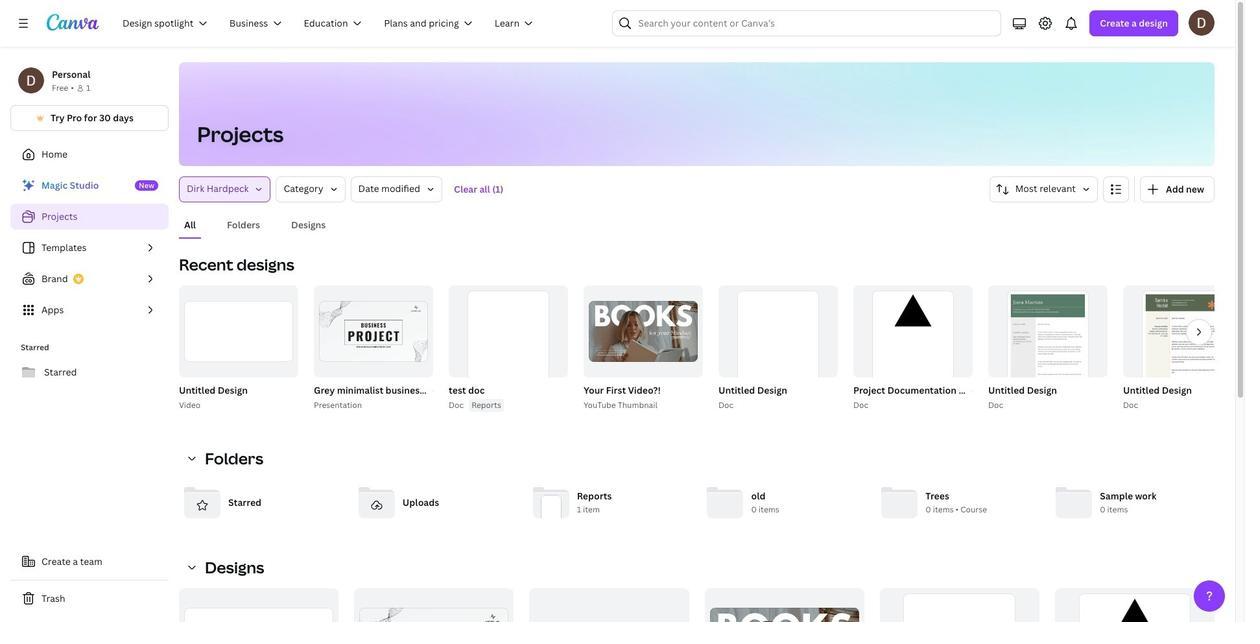 Task type: locate. For each thing, give the bounding box(es) containing it.
top level navigation element
[[114, 10, 547, 36]]

None search field
[[613, 10, 1002, 36]]

dirk hardpeck image
[[1189, 10, 1215, 36]]

list
[[10, 173, 169, 323]]

group
[[176, 285, 298, 412], [179, 285, 298, 377], [311, 285, 441, 412], [314, 285, 433, 377], [446, 285, 568, 412], [449, 285, 568, 406], [581, 285, 703, 412], [584, 285, 703, 377], [716, 285, 838, 412], [719, 285, 838, 406], [851, 285, 973, 412], [854, 285, 973, 406], [986, 285, 1108, 412], [988, 285, 1108, 406], [1121, 285, 1243, 412], [1123, 285, 1243, 406], [179, 588, 339, 622], [354, 588, 514, 622], [529, 588, 689, 622], [705, 588, 864, 622], [880, 588, 1040, 622]]

Category button
[[276, 176, 345, 202]]



Task type: vqa. For each thing, say whether or not it's contained in the screenshot.
Overview in the top left of the page
no



Task type: describe. For each thing, give the bounding box(es) containing it.
Date modified button
[[351, 176, 442, 202]]

Search search field
[[638, 11, 976, 36]]

Owner button
[[179, 176, 271, 202]]

Sort by button
[[990, 176, 1098, 202]]



